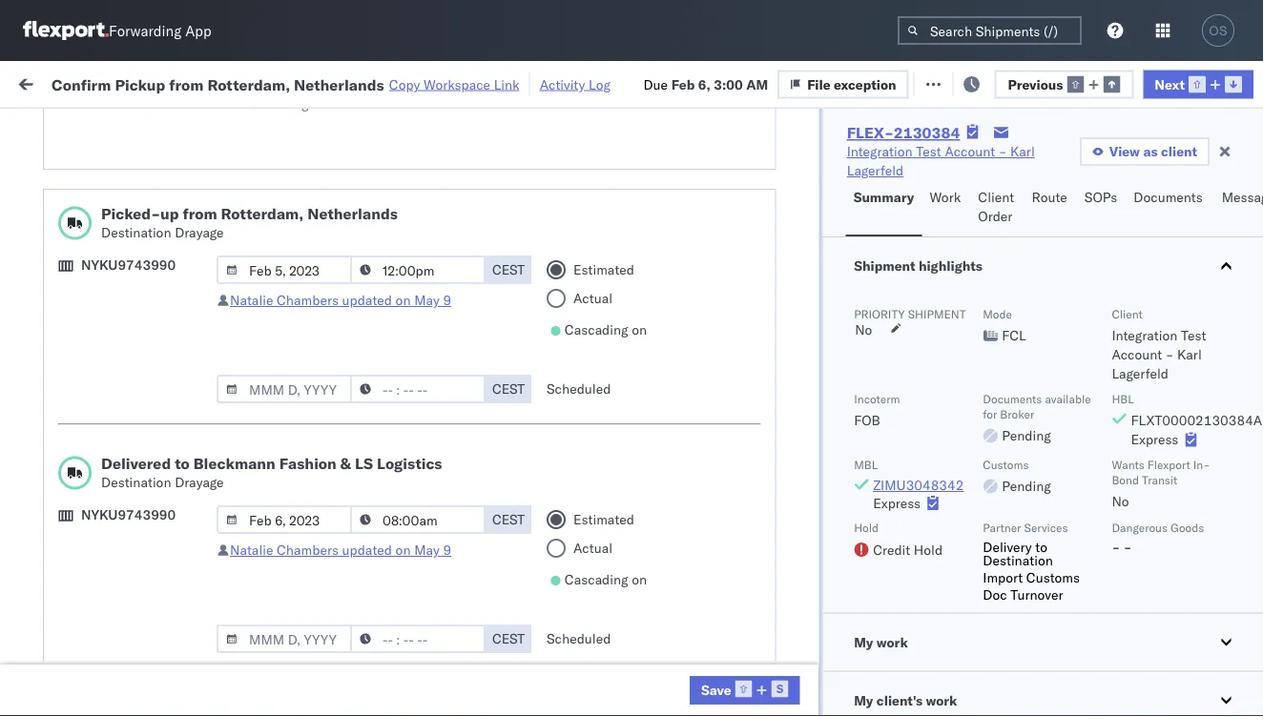 Task type: describe. For each thing, give the bounding box(es) containing it.
2 integration test account - western digital from the top
[[554, 665, 810, 681]]

as
[[1144, 143, 1158, 160]]

transit
[[1142, 473, 1178, 487]]

message
[[256, 74, 309, 91]]

1 horizontal spatial file exception
[[938, 74, 1028, 91]]

1 upload customs clearance documents button from the top
[[44, 317, 271, 357]]

0 horizontal spatial hold
[[854, 521, 879, 535]]

client for client name
[[429, 156, 460, 170]]

pst, down 11:00 pm pst, feb 6, 2023
[[93, 329, 123, 346]]

mbl/mawb numbers button
[[1012, 152, 1231, 171]]

los for second 'schedule pickup from los angeles, ca' button from the bottom
[[180, 402, 201, 419]]

documents for upload customs clearance documents link corresponding to 2nd upload customs clearance documents "button" from the bottom of the page
[[44, 337, 113, 354]]

4 11:59 from the top
[[29, 497, 66, 513]]

confirm for 1st confirm delivery link from the top of the page
[[44, 202, 93, 219]]

from for third 'schedule pickup from los angeles, ca' link from the bottom
[[148, 360, 176, 377]]

customs down broker
[[983, 458, 1029, 472]]

shipment highlights
[[854, 258, 983, 274]]

2 vertical spatial flex-2130384
[[775, 287, 874, 304]]

deadline
[[29, 156, 75, 170]]

pst, up confirm pickup from los angeles, ca
[[93, 455, 123, 471]]

flex id
[[744, 156, 780, 170]]

pst, down 5:30 am pst, feb 3, 2023 on the left top of the page
[[85, 245, 114, 262]]

integration test account - karl lagerfeld link
[[847, 142, 1080, 180]]

11:00 pm pst, feb 6, 2023
[[29, 287, 202, 304]]

express for hbl
[[1131, 431, 1179, 448]]

picked-up from rotterdam, netherlands destination drayage
[[101, 205, 398, 241]]

1 flex-2006134 from the top
[[775, 371, 874, 388]]

1 horizontal spatial am
[[746, 76, 768, 92]]

2 llc from the top
[[650, 581, 674, 597]]

2 11:59 pm pst, feb 16, 2023 from the top
[[29, 539, 210, 555]]

bookings right ls
[[429, 455, 485, 471]]

2 schedule delivery appointment link from the top
[[44, 579, 235, 598]]

2 schedule pickup from los angeles, ca button from the top
[[44, 401, 271, 441]]

cascading on for picked-up from rotterdam, netherlands
[[565, 322, 647, 339]]

2 digital from the top
[[771, 665, 810, 681]]

doc
[[983, 587, 1007, 603]]

credit
[[873, 542, 910, 558]]

client inside client integration test account - karl lagerfeld incoterm fob
[[1112, 307, 1143, 321]]

schedule pickup from los angeles international airport button
[[44, 611, 271, 651]]

0 vertical spatial my
[[19, 69, 49, 95]]

1 air from the top
[[305, 623, 323, 639]]

Search Shipments (/) text field
[[898, 16, 1082, 45]]

2 otter products - test account from the top
[[429, 581, 613, 597]]

cest for -- : -- -- text box related to picked-up from rotterdam, netherlands
[[492, 262, 525, 279]]

to inside delivered to bleckmann fashion & ls logistics destination drayage
[[175, 455, 190, 474]]

2023 up 10:00 pm pst, feb 9, 2023
[[168, 287, 202, 304]]

nyku9743990 down the credit hold
[[897, 580, 991, 597]]

mbl/mawb numbers
[[1021, 156, 1138, 170]]

from for confirm pickup from los angeles, ca link
[[141, 486, 169, 503]]

fashion
[[279, 455, 337, 474]]

feb down confirm pickup from los angeles, ca
[[126, 539, 149, 555]]

priority shipment
[[854, 307, 966, 321]]

copy workspace link button
[[389, 76, 520, 93]]

3 ocean from the top
[[305, 245, 345, 262]]

natalie chambers updated on may 9 button for netherlands
[[230, 293, 452, 309]]

by:
[[69, 117, 87, 134]]

pst, down international
[[93, 665, 123, 681]]

1 11:59 pm pst, feb 14, 2023 from the top
[[29, 413, 210, 429]]

2023 right 2,
[[168, 161, 202, 178]]

1 mmm d, yyyy text field from the top
[[217, 376, 352, 404]]

3 16, from the top
[[153, 581, 173, 597]]

order
[[979, 208, 1013, 225]]

1 vertical spatial flex-2130384
[[775, 245, 874, 262]]

2 ocean from the top
[[305, 203, 345, 220]]

previous
[[1008, 76, 1064, 92]]

2023 up confirm pickup from los angeles, ca link
[[177, 455, 210, 471]]

next
[[1155, 76, 1185, 92]]

cascading for delivered to bleckmann fashion & ls logistics
[[565, 572, 629, 589]]

los for confirm pickup from los angeles, ca button
[[172, 486, 194, 503]]

1 flex-1911408 from the top
[[775, 413, 874, 429]]

action
[[1198, 74, 1240, 91]]

1 products, from the top
[[589, 539, 647, 555]]

documents inside button
[[1134, 189, 1203, 206]]

3 schedule delivery appointment button from the top
[[44, 663, 235, 684]]

partner
[[983, 521, 1021, 535]]

2 products from the top
[[464, 581, 519, 597]]

work inside "button"
[[930, 189, 961, 206]]

5:30 for 5:30 pm pst, feb 4, 2023
[[29, 245, 58, 262]]

3 11:59 from the top
[[29, 455, 66, 471]]

13,
[[153, 371, 173, 388]]

mode button
[[296, 152, 401, 171]]

forwarding app
[[109, 21, 212, 40]]

work inside my client's work button
[[926, 692, 957, 709]]

schedule for schedule pickup from los angeles international airport button
[[44, 612, 100, 629]]

in-
[[1193, 458, 1210, 472]]

delivery for 2nd confirm delivery button from the bottom of the page
[[96, 202, 145, 219]]

0 horizontal spatial my work
[[19, 69, 104, 95]]

1 gvcu5265864 from the top
[[897, 160, 991, 177]]

2023 down confirm pickup from los angeles, ca button
[[177, 539, 210, 555]]

nyku9743990 up 11:00 pm pst, feb 6, 2023
[[81, 257, 176, 274]]

summary
[[854, 189, 915, 206]]

1 schedule delivery appointment link from the top
[[44, 453, 235, 472]]

priority
[[854, 307, 905, 321]]

pickup for schedule pickup from los angeles international airport button
[[104, 612, 145, 629]]

risk
[[394, 74, 416, 91]]

0 horizontal spatial zimu3048342
[[873, 477, 964, 494]]

1 western from the top
[[717, 623, 767, 639]]

1 11:59 pm pst, feb 16, 2023 from the top
[[29, 497, 210, 513]]

8 ocean from the top
[[305, 497, 345, 513]]

1 2001714 from the top
[[816, 623, 874, 639]]

logistics
[[377, 455, 442, 474]]

2023 down schedule pickup from los angeles international airport button
[[177, 665, 210, 681]]

goods
[[1171, 521, 1204, 535]]

test inside the integration test account - karl lagerfeld
[[917, 143, 942, 160]]

shipment
[[854, 258, 915, 274]]

1 1988285 from the top
[[816, 539, 874, 555]]

pst, left 'airport'
[[93, 623, 123, 639]]

view as client
[[1110, 143, 1198, 160]]

1 12:30 from the top
[[29, 623, 66, 639]]

forwarding
[[109, 21, 182, 40]]

actions
[[1206, 156, 1246, 170]]

allow
[[232, 96, 264, 113]]

1 vertical spatial 2130384
[[816, 245, 874, 262]]

shipment
[[908, 307, 966, 321]]

import inside 'partner services delivery to destination import customs doc turnover'
[[983, 569, 1023, 586]]

mofu0618318
[[897, 496, 994, 513]]

1 vertical spatial 6,
[[153, 287, 165, 304]]

flexport
[[1148, 458, 1190, 472]]

work button
[[922, 180, 971, 237]]

upload for upload customs clearance documents link corresponding to 2nd upload customs clearance documents "button" from the bottom of the page
[[44, 318, 87, 335]]

schedule"
[[384, 77, 445, 94]]

1 flex-2001714 from the top
[[775, 623, 874, 639]]

1 horizontal spatial mode
[[983, 307, 1012, 321]]

11:00 pm pst, feb 2, 2023
[[29, 161, 202, 178]]

container numbers button
[[888, 144, 993, 178]]

ca for third 'schedule pickup from los angeles, ca' link from the bottom
[[44, 379, 62, 396]]

6 11:59 from the top
[[29, 581, 66, 597]]

2 flex-2001714 from the top
[[775, 665, 874, 681]]

2 maeu9408431 from the top
[[1021, 203, 1118, 220]]

2 2130387 from the top
[[816, 203, 874, 220]]

1 horizontal spatial zimu3048342
[[1021, 245, 1112, 262]]

batch
[[1157, 74, 1195, 91]]

nyku9743990 down work "button"
[[897, 244, 991, 261]]

1 horizontal spatial exception
[[965, 74, 1028, 91]]

7 ocean from the top
[[305, 455, 345, 471]]

bookings down test on the top left
[[554, 413, 609, 429]]

drayage inside delivered to bleckmann fashion & ls logistics destination drayage
[[175, 475, 224, 492]]

0 vertical spatial 2130384
[[894, 123, 960, 142]]

2 schedule delivery appointment button from the top
[[44, 579, 235, 600]]

delivery for 2nd confirm delivery button from the top
[[96, 286, 145, 303]]

drayage inside picked-up from rotterdam, netherlands destination drayage
[[175, 225, 224, 241]]

my for my client's work button
[[854, 692, 873, 709]]

1 demo123 from the top
[[1021, 413, 1086, 429]]

account inside client integration test account - karl lagerfeld incoterm fob
[[1112, 346, 1162, 363]]

2 2006134 from the top
[[816, 497, 874, 513]]

1 ocean fcl from the top
[[305, 161, 372, 178]]

natalie chambers updated on may 9 for &
[[230, 543, 452, 559]]

2023 right 9,
[[168, 329, 202, 346]]

disable
[[275, 77, 319, 94]]

client name
[[429, 156, 494, 170]]

testmbl123
[[1021, 497, 1105, 513]]

2 confirm delivery button from the top
[[44, 285, 145, 306]]

0 horizontal spatial file
[[808, 76, 831, 92]]

0 horizontal spatial file exception
[[808, 76, 897, 92]]

customs inside 'partner services delivery to destination import customs doc turnover'
[[1026, 569, 1080, 586]]

appointment for 3rd the schedule delivery appointment link
[[156, 664, 235, 681]]

2 1988285 from the top
[[816, 581, 874, 597]]

rotterdam, for confirm pickup from rotterdam, netherlands copy workspace link
[[208, 75, 290, 94]]

customs for upload customs clearance documents link corresponding to 2nd upload customs clearance documents "button" from the bottom of the page
[[91, 318, 144, 335]]

to inside please disable the "lock schedule" toggle to allow editing.
[[489, 77, 502, 94]]

editing.
[[267, 96, 313, 113]]

client order
[[979, 189, 1015, 225]]

credit hold
[[873, 542, 943, 558]]

flex
[[744, 156, 766, 170]]

2 11:59 from the top
[[29, 413, 66, 429]]

1 mbltest1234 from the top
[[1021, 539, 1112, 555]]

client name button
[[420, 152, 525, 171]]

destination inside picked-up from rotterdam, netherlands destination drayage
[[101, 225, 171, 241]]

chambers for rotterdam,
[[277, 293, 339, 309]]

resize handle column header for container numbers
[[989, 148, 1012, 717]]

3 schedule pickup from los angeles, ca button from the top
[[44, 527, 271, 567]]

ca for 1st 'schedule pickup from los angeles, ca' link from the bottom
[[44, 547, 62, 564]]

--
[[554, 329, 570, 346]]

cest for delivered to bleckmann fashion & ls logistics's -- : -- -- text box
[[492, 512, 525, 529]]

1 vertical spatial am
[[61, 203, 83, 220]]

usa
[[496, 329, 523, 346]]

feb up schedule pickup from los angeles international airport
[[126, 581, 149, 597]]

1 ocean from the top
[[305, 161, 345, 178]]

pst, down 10:00 pm pst, feb 9, 2023
[[93, 371, 123, 388]]

2 flex-2006134 from the top
[[775, 497, 874, 513]]

fob
[[854, 412, 880, 429]]

pickup for second 'schedule pickup from los angeles, ca' button from the bottom
[[104, 402, 145, 419]]

express for mbl
[[873, 495, 921, 512]]

numbers for container numbers
[[897, 164, 944, 178]]

resize handle column header for client name
[[521, 148, 544, 717]]

pst, up 5:30 am pst, feb 3, 2023 on the left top of the page
[[93, 161, 123, 178]]

9 ocean from the top
[[305, 539, 345, 555]]

save
[[701, 682, 732, 699]]

airport
[[125, 631, 167, 648]]

may for picked-up from rotterdam, netherlands
[[414, 293, 440, 309]]

test
[[553, 329, 583, 346]]

broker
[[1000, 407, 1034, 421]]

0 vertical spatial no
[[855, 322, 872, 338]]

11:00 for 11:00 pm pst, feb 2, 2023
[[29, 161, 66, 178]]

deadline button
[[19, 152, 210, 171]]

feb right due
[[672, 76, 695, 92]]

4,
[[144, 245, 157, 262]]

9,
[[153, 329, 165, 346]]

from for 'schedule pickup from los angeles international airport' link
[[148, 612, 176, 629]]

cascading on for delivered to bleckmann fashion & ls logistics
[[565, 572, 647, 589]]

2 air from the top
[[305, 665, 323, 681]]

flex-1989365
[[775, 329, 874, 346]]

1 1911408 from the top
[[816, 413, 874, 429]]

pst, up international
[[93, 581, 123, 597]]

pst, up 5:30 pm pst, feb 4, 2023
[[86, 203, 115, 220]]

actual for delivered to bleckmann fashion & ls logistics
[[574, 541, 613, 557]]

message (0)
[[256, 74, 334, 91]]

scheduled for delivered to bleckmann fashion & ls logistics
[[547, 631, 611, 648]]

1 digital from the top
[[771, 623, 810, 639]]

1 14, from the top
[[153, 413, 173, 429]]

nyku9743990 down mofu0618318
[[897, 538, 991, 555]]

confirm pickup from los angeles, ca button
[[44, 485, 271, 525]]

messag button
[[1215, 180, 1264, 237]]

3 schedule pickup from los angeles, ca link from the top
[[44, 527, 271, 566]]

cascading for picked-up from rotterdam, netherlands
[[565, 322, 629, 339]]

actual for picked-up from rotterdam, netherlands
[[574, 291, 613, 307]]

0 horizontal spatial exception
[[834, 76, 897, 92]]

inc.
[[526, 329, 549, 346]]

205 on track
[[438, 74, 516, 91]]

6 ocean fcl from the top
[[305, 413, 372, 429]]

1 16, from the top
[[153, 497, 173, 513]]

pst, down delivered
[[93, 497, 123, 513]]

save button
[[690, 677, 800, 705]]

schedule pickup from los angeles international airport link
[[44, 611, 271, 649]]

documents button
[[1127, 180, 1215, 237]]

resize handle column header for mode
[[397, 148, 420, 717]]

Search Work text field
[[623, 68, 831, 97]]

2023 right 13, at bottom
[[177, 371, 210, 388]]

2023 up bleckmann
[[177, 413, 210, 429]]

1 2130387 from the top
[[816, 161, 874, 178]]

feb down 'airport'
[[126, 665, 149, 681]]

upload for third upload customs clearance documents link from the bottom
[[44, 234, 87, 251]]

1 2006134 from the top
[[816, 371, 874, 388]]

pst, down 5:30 pm pst, feb 4, 2023
[[93, 287, 123, 304]]

angeles, inside confirm pickup from los angeles, ca
[[197, 486, 250, 503]]

pending for documents available for broker
[[1002, 428, 1051, 444]]

natalie for rotterdam,
[[230, 293, 273, 309]]

lagerfeld inside client integration test account - karl lagerfeld incoterm fob
[[1112, 366, 1169, 382]]

turnover
[[1010, 587, 1063, 603]]

0 vertical spatial flex-2130384
[[847, 123, 960, 142]]

7 ocean fcl from the top
[[305, 455, 372, 471]]

2 vertical spatial 2130384
[[816, 287, 874, 304]]

1 integration test account - western digital from the top
[[554, 623, 810, 639]]

track
[[485, 74, 516, 91]]

4 ocean fcl from the top
[[305, 287, 372, 304]]

2 17, from the top
[[153, 665, 173, 681]]

mawb1234
[[1021, 665, 1096, 681]]

pickup for confirm pickup from rotterdam, netherlands button
[[96, 150, 137, 167]]

11:59 pm pst, feb 13, 2023
[[29, 371, 210, 388]]

&
[[341, 455, 351, 474]]

mbl/mawb
[[1021, 156, 1088, 170]]

-- : -- -- text field for picked-up from rotterdam, netherlands
[[350, 256, 486, 285]]

los for schedule pickup from los angeles international airport button
[[180, 612, 201, 629]]

netherlands for confirm pickup from rotterdam, netherlands copy workspace link
[[294, 75, 384, 94]]

forwarding app link
[[23, 21, 212, 40]]

pst, down confirm pickup from los angeles, ca
[[93, 539, 123, 555]]

pending for customs
[[1002, 478, 1051, 495]]

1 horizontal spatial hold
[[914, 542, 943, 558]]

3 11:59 pm pst, feb 16, 2023 from the top
[[29, 581, 210, 597]]

available
[[1045, 392, 1091, 406]]

natalie for fashion
[[230, 543, 273, 559]]

0 vertical spatial 6,
[[698, 76, 711, 92]]

2 12:30 from the top
[[29, 665, 66, 681]]

- inside client integration test account - karl lagerfeld incoterm fob
[[1166, 346, 1174, 363]]

5:30 pm pst, feb 4, 2023
[[29, 245, 193, 262]]

2 flex-1911408 from the top
[[775, 455, 874, 471]]

4 ocean from the top
[[305, 287, 345, 304]]

ls
[[355, 455, 373, 474]]

ca for confirm pickup from los angeles, ca link
[[44, 505, 62, 522]]

ocean lcl
[[305, 539, 371, 555]]

2 mmm d, yyyy text field from the top
[[217, 506, 352, 535]]

my for my work button
[[854, 634, 873, 651]]

1 confirm delivery button from the top
[[44, 201, 145, 222]]

schedule for third 'schedule pickup from los angeles, ca' button from the bottom of the page
[[44, 360, 100, 377]]

feb right international
[[126, 623, 149, 639]]

clearance for 2nd upload customs clearance documents "button" from the top of the page upload customs clearance documents link
[[148, 696, 209, 713]]

5 ocean fcl from the top
[[305, 371, 372, 388]]

05707175362
[[1021, 329, 1112, 346]]

los for third 'schedule pickup from los angeles, ca' button from the bottom of the page
[[180, 360, 201, 377]]

2023 up the angeles
[[177, 581, 210, 597]]

5 11:59 from the top
[[29, 539, 66, 555]]

the
[[323, 77, 343, 94]]

due
[[644, 76, 668, 92]]

nyku9743990 down delivered
[[81, 507, 176, 524]]

next button
[[1144, 70, 1254, 99]]

1 otter products, llc from the top
[[554, 539, 674, 555]]

1 schedule delivery appointment button from the top
[[44, 453, 235, 474]]

cest for -- : -- -- text field
[[492, 631, 525, 648]]

highlights
[[919, 258, 983, 274]]

upload customs clearance documents link for 2nd upload customs clearance documents "button" from the bottom of the page
[[44, 317, 271, 356]]

lululemon usa inc. test
[[429, 329, 583, 346]]

confirm pickup from los angeles, ca link
[[44, 485, 271, 524]]



Task type: vqa. For each thing, say whether or not it's contained in the screenshot.
from associated with confirm pickup from los angeles, ca LINK
yes



Task type: locate. For each thing, give the bounding box(es) containing it.
customs down 11:00 pm pst, feb 6, 2023
[[91, 318, 144, 335]]

mode inside button
[[305, 156, 335, 170]]

1 vertical spatial work
[[930, 189, 961, 206]]

my work inside my work button
[[854, 634, 908, 651]]

flex-2130384 up flex-1989365
[[775, 287, 874, 304]]

schedule pickup from los angeles, ca
[[44, 360, 257, 396], [44, 402, 257, 438], [44, 528, 257, 564]]

nyku9743990
[[897, 244, 991, 261], [81, 257, 176, 274], [81, 507, 176, 524], [897, 538, 991, 555], [897, 580, 991, 597]]

natalie chambers updated on may 9 for netherlands
[[230, 293, 452, 309]]

gvcu5265864 down 'container numbers' button
[[897, 202, 991, 219]]

schedule pickup from los angeles, ca for 2nd 'schedule pickup from los angeles, ca' link from the top of the page
[[44, 402, 257, 438]]

2 vertical spatial schedule pickup from los angeles, ca button
[[44, 527, 271, 567]]

natalie down picked-up from rotterdam, netherlands destination drayage
[[230, 293, 273, 309]]

work up by:
[[55, 69, 104, 95]]

0 vertical spatial schedule pickup from los angeles, ca button
[[44, 359, 271, 399]]

pickup inside confirm pickup from rotterdam, netherlands
[[96, 150, 137, 167]]

clearance up 13, at bottom
[[148, 318, 209, 335]]

2 vertical spatial 11:59 pm pst, feb 16, 2023
[[29, 581, 210, 597]]

flex-2130384 button
[[744, 240, 878, 267], [744, 240, 878, 267], [744, 282, 878, 309], [744, 282, 878, 309]]

confirm delivery down 5:30 pm pst, feb 4, 2023
[[44, 286, 145, 303]]

1 vertical spatial maeu9408431
[[1021, 203, 1118, 220]]

upload customs clearance documents
[[44, 234, 209, 270], [44, 318, 209, 354], [44, 696, 209, 717]]

0 horizontal spatial work
[[207, 74, 241, 91]]

3 clearance from the top
[[148, 696, 209, 713]]

confirm for confirm pickup from los angeles, ca link
[[44, 486, 93, 503]]

confirm delivery button down 5:30 pm pst, feb 4, 2023
[[44, 285, 145, 306]]

1 12:30 pm pst, feb 17, 2023 from the top
[[29, 623, 210, 639]]

no
[[855, 322, 872, 338], [1112, 493, 1129, 510]]

1 schedule from the top
[[44, 360, 100, 377]]

to right delivered
[[175, 455, 190, 474]]

no down priority
[[855, 322, 872, 338]]

2023 right 3,
[[161, 203, 194, 220]]

bookings
[[429, 413, 485, 429], [554, 413, 609, 429], [429, 455, 485, 471]]

0 horizontal spatial numbers
[[897, 164, 944, 178]]

upload customs clearance documents for 2nd upload customs clearance documents "button" from the top of the page upload customs clearance documents link
[[44, 696, 209, 717]]

schedule for 1st schedule delivery appointment button from the bottom of the page
[[44, 664, 100, 681]]

1 vertical spatial appointment
[[156, 580, 235, 597]]

1 vertical spatial drayage
[[175, 475, 224, 492]]

0 vertical spatial 14,
[[153, 413, 173, 429]]

2 western from the top
[[717, 665, 767, 681]]

customs down 'airport'
[[91, 696, 144, 713]]

numbers up sops
[[1091, 156, 1138, 170]]

up
[[160, 205, 179, 224]]

2 estimated from the top
[[574, 512, 635, 529]]

dangerous
[[1112, 521, 1168, 535]]

1 vertical spatial destination
[[101, 475, 171, 492]]

schedule pickup from los angeles, ca for third 'schedule pickup from los angeles, ca' link from the bottom
[[44, 360, 257, 396]]

2 ca from the top
[[44, 421, 62, 438]]

schedule pickup from los angeles international airport
[[44, 612, 253, 648]]

feb down delivered
[[126, 497, 149, 513]]

MMM D, YYYY text field
[[217, 256, 352, 285], [217, 626, 352, 654]]

feb up confirm pickup from los angeles, ca
[[126, 455, 149, 471]]

1 horizontal spatial numbers
[[1091, 156, 1138, 170]]

work inside button
[[207, 74, 241, 91]]

1 flex-2130387 from the top
[[775, 161, 874, 178]]

2 11:59 pm pst, feb 14, 2023 from the top
[[29, 455, 210, 471]]

0 vertical spatial upload customs clearance documents
[[44, 234, 209, 270]]

test inside client integration test account - karl lagerfeld incoterm fob
[[1181, 327, 1206, 344]]

2 12:30 pm pst, feb 17, 2023 from the top
[[29, 665, 210, 681]]

4 schedule from the top
[[44, 528, 100, 545]]

mmm d, yyyy text field down delivered to bleckmann fashion & ls logistics destination drayage
[[217, 506, 352, 535]]

resize handle column header
[[206, 148, 229, 717], [273, 148, 296, 717], [273, 148, 296, 717], [397, 148, 420, 717], [521, 148, 544, 717], [712, 148, 735, 717], [865, 148, 888, 717], [989, 148, 1012, 717], [1227, 148, 1250, 717], [1229, 148, 1252, 717]]

work down 'container numbers' button
[[930, 189, 961, 206]]

for
[[983, 407, 997, 421]]

resize handle column header for deadline
[[206, 148, 229, 717]]

to inside 'partner services delivery to destination import customs doc turnover'
[[1035, 539, 1047, 555]]

3 ca from the top
[[44, 505, 62, 522]]

rotterdam, right 2,
[[172, 150, 240, 167]]

1 upload customs clearance documents link from the top
[[44, 233, 271, 272]]

netherlands for picked-up from rotterdam, netherlands destination drayage
[[308, 205, 398, 224]]

2 pending from the top
[[1002, 478, 1051, 495]]

0 vertical spatial natalie chambers updated on may 9
[[230, 293, 452, 309]]

1 vertical spatial my work
[[854, 634, 908, 651]]

2 confirm delivery link from the top
[[44, 285, 145, 304]]

0 vertical spatial 2006134
[[816, 371, 874, 388]]

resize handle column header for mbl/mawb numbers
[[1227, 148, 1250, 717]]

16, down confirm pickup from los angeles, ca button
[[153, 539, 173, 555]]

los right 13, at bottom
[[180, 360, 201, 377]]

delivery inside 'partner services delivery to destination import customs doc turnover'
[[983, 539, 1032, 555]]

natalie
[[230, 293, 273, 309], [230, 543, 273, 559]]

0 vertical spatial western
[[717, 623, 767, 639]]

view
[[1110, 143, 1140, 160]]

3 schedule delivery appointment link from the top
[[44, 663, 235, 682]]

1 confirm delivery link from the top
[[44, 201, 145, 220]]

client integration test account - karl lagerfeld incoterm fob
[[854, 307, 1206, 429]]

documents down international
[[44, 715, 113, 717]]

0 vertical spatial 11:00
[[29, 161, 66, 178]]

2 mbltest1234 from the top
[[1021, 581, 1112, 597]]

3 appointment from the top
[[156, 664, 235, 681]]

pickup for third 'schedule pickup from los angeles, ca' button
[[104, 528, 145, 545]]

import work
[[161, 74, 241, 91]]

11:59 pm pst, feb 16, 2023 up schedule pickup from los angeles international airport
[[29, 581, 210, 597]]

1 natalie from the top
[[230, 293, 273, 309]]

western up save
[[717, 665, 767, 681]]

0 horizontal spatial 6,
[[153, 287, 165, 304]]

-- : -- -- text field
[[350, 256, 486, 285], [350, 376, 486, 404], [350, 506, 486, 535]]

feb down 4,
[[126, 287, 149, 304]]

11:00 up 10:00
[[29, 287, 66, 304]]

mode right snooze
[[305, 156, 335, 170]]

updated for netherlands
[[342, 293, 392, 309]]

feb left 2,
[[126, 161, 149, 178]]

my inside button
[[854, 692, 873, 709]]

2130384 up priority
[[816, 287, 874, 304]]

2 schedule pickup from los angeles, ca link from the top
[[44, 401, 271, 440]]

from for 1st 'schedule pickup from los angeles, ca' link from the bottom
[[148, 528, 176, 545]]

2 otter products, llc from the top
[[554, 581, 674, 597]]

toggle
[[449, 77, 486, 94]]

0 vertical spatial my work
[[19, 69, 104, 95]]

12:30
[[29, 623, 66, 639], [29, 665, 66, 681]]

schedule delivery appointment
[[44, 454, 235, 471], [44, 580, 235, 597], [44, 664, 235, 681]]

consignee inside button
[[554, 156, 609, 170]]

16, down delivered
[[153, 497, 173, 513]]

5 ocean from the top
[[305, 371, 345, 388]]

sops button
[[1077, 180, 1127, 237]]

1 maeu9408431 from the top
[[1021, 161, 1118, 178]]

bond
[[1112, 473, 1139, 487]]

0 vertical spatial express
[[1131, 431, 1179, 448]]

3 -- : -- -- text field from the top
[[350, 506, 486, 535]]

services
[[1024, 521, 1068, 535]]

summary button
[[846, 180, 922, 237]]

am right 3:00
[[746, 76, 768, 92]]

0 vertical spatial mmm d, yyyy text field
[[217, 256, 352, 285]]

0 vertical spatial to
[[489, 77, 502, 94]]

0 vertical spatial cascading
[[565, 322, 629, 339]]

1 demu1232567 from the top
[[897, 412, 994, 429]]

work inside my work button
[[877, 634, 908, 651]]

clearance for third upload customs clearance documents link from the bottom
[[148, 234, 209, 251]]

2 9 from the top
[[443, 543, 452, 559]]

2 11:00 from the top
[[29, 287, 66, 304]]

760
[[350, 74, 375, 91]]

schedule for 3rd schedule delivery appointment button from the bottom of the page
[[44, 454, 100, 471]]

5:30 for 5:30 am pst, feb 3, 2023
[[29, 203, 58, 220]]

upload customs clearance documents link for 2nd upload customs clearance documents "button" from the top of the page
[[44, 695, 271, 717]]

bleckmann
[[193, 455, 276, 474]]

schedule delivery appointment up confirm pickup from los angeles, ca
[[44, 454, 235, 471]]

activity
[[540, 76, 585, 93]]

1 schedule pickup from los angeles, ca button from the top
[[44, 359, 271, 399]]

container
[[897, 148, 948, 163]]

from inside schedule pickup from los angeles international airport
[[148, 612, 176, 629]]

1 pending from the top
[[1002, 428, 1051, 444]]

products,
[[589, 539, 647, 555], [589, 581, 647, 597]]

1911408 down fob
[[816, 455, 874, 471]]

5:30 down 5:30 am pst, feb 3, 2023 on the left top of the page
[[29, 245, 58, 262]]

3 ocean fcl from the top
[[305, 245, 372, 262]]

1 vertical spatial upload customs clearance documents link
[[44, 317, 271, 356]]

feb left 9,
[[126, 329, 149, 346]]

"lock
[[346, 77, 380, 94]]

zimu3048342 button
[[873, 477, 964, 494]]

clearance for upload customs clearance documents link corresponding to 2nd upload customs clearance documents "button" from the bottom of the page
[[148, 318, 209, 335]]

1 vertical spatial cascading
[[565, 572, 629, 589]]

natalie chambers updated on may 9 button for &
[[230, 543, 452, 559]]

0 vertical spatial 9
[[443, 293, 452, 309]]

drayage down up
[[175, 225, 224, 241]]

2 16, from the top
[[153, 539, 173, 555]]

numbers inside container numbers
[[897, 164, 944, 178]]

1 vertical spatial 1988285
[[816, 581, 874, 597]]

9 for picked-up from rotterdam, netherlands
[[443, 293, 452, 309]]

integration test account - karl lagerfeld inside the 'integration test account - karl lagerfeld' link
[[847, 143, 1035, 179]]

bookings test consignee
[[429, 413, 582, 429], [554, 413, 706, 429], [429, 455, 582, 471]]

11:59 pm pst, feb 16, 2023 down confirm pickup from los angeles, ca
[[29, 539, 210, 555]]

schedule delivery appointment for 3rd the schedule delivery appointment link from the bottom
[[44, 454, 235, 471]]

1 vertical spatial 14,
[[153, 455, 173, 471]]

ca
[[44, 379, 62, 396], [44, 421, 62, 438], [44, 505, 62, 522], [44, 547, 62, 564]]

file exception button
[[909, 68, 1040, 97], [909, 68, 1040, 97], [778, 70, 909, 99], [778, 70, 909, 99]]

1 otter products - test account from the top
[[429, 539, 613, 555]]

11:59 pm pst, feb 14, 2023 up confirm pickup from los angeles, ca
[[29, 455, 210, 471]]

workspace
[[424, 76, 491, 93]]

upload for 2nd upload customs clearance documents "button" from the top of the page upload customs clearance documents link
[[44, 696, 87, 713]]

12:30 pm pst, feb 17, 2023
[[29, 623, 210, 639], [29, 665, 210, 681]]

0 vertical spatial 11:59 pm pst, feb 14, 2023
[[29, 413, 210, 429]]

los inside confirm pickup from los angeles, ca
[[172, 486, 194, 503]]

id
[[769, 156, 780, 170]]

(0)
[[309, 74, 334, 91]]

-- : -- -- text field for delivered to bleckmann fashion & ls logistics
[[350, 506, 486, 535]]

documents for 2nd upload customs clearance documents "button" from the top of the page upload customs clearance documents link
[[44, 715, 113, 717]]

schedule pickup from los angeles, ca button down 13, at bottom
[[44, 401, 271, 441]]

air
[[305, 623, 323, 639], [305, 665, 323, 681]]

0 horizontal spatial no
[[855, 322, 872, 338]]

0 vertical spatial flex-1911408
[[775, 413, 874, 429]]

1 vertical spatial 2001714
[[816, 665, 874, 681]]

1 horizontal spatial 6,
[[698, 76, 711, 92]]

resize handle column header for consignee
[[712, 148, 735, 717]]

customs for third upload customs clearance documents link from the bottom
[[91, 234, 144, 251]]

2023 down bleckmann
[[177, 497, 210, 513]]

natalie chambers updated on may 9
[[230, 293, 452, 309], [230, 543, 452, 559]]

pst,
[[93, 161, 123, 178], [86, 203, 115, 220], [85, 245, 114, 262], [93, 287, 123, 304], [93, 329, 123, 346], [93, 371, 123, 388], [93, 413, 123, 429], [93, 455, 123, 471], [93, 497, 123, 513], [93, 539, 123, 555], [93, 581, 123, 597], [93, 623, 123, 639], [93, 665, 123, 681]]

11:00 for 11:00 pm pst, feb 6, 2023
[[29, 287, 66, 304]]

confirm inside confirm pickup from los angeles, ca
[[44, 486, 93, 503]]

delivery up schedule pickup from los angeles international airport
[[104, 580, 153, 597]]

link
[[494, 76, 520, 93]]

1 horizontal spatial file
[[938, 74, 962, 91]]

pickup inside confirm pickup from los angeles, ca
[[96, 486, 137, 503]]

1 vertical spatial otter products, llc
[[554, 581, 674, 597]]

upload down 5:30 am pst, feb 3, 2023 on the left top of the page
[[44, 234, 87, 251]]

work up client's
[[877, 634, 908, 651]]

0 vertical spatial hold
[[854, 521, 879, 535]]

2 1911408 from the top
[[816, 455, 874, 471]]

from inside confirm pickup from rotterdam, netherlands
[[141, 150, 169, 167]]

hold right "credit"
[[914, 542, 943, 558]]

2 demo123 from the top
[[1021, 455, 1086, 471]]

1 vertical spatial client
[[979, 189, 1015, 206]]

flex-1988285 down "credit"
[[775, 581, 874, 597]]

delivery up confirm pickup from los angeles, ca
[[104, 454, 153, 471]]

documents inside documents available for broker
[[983, 392, 1042, 406]]

please disable the "lock schedule" toggle to allow editing.
[[232, 77, 502, 113]]

feb left 4,
[[118, 245, 141, 262]]

1 vertical spatial air
[[305, 665, 323, 681]]

2 horizontal spatial work
[[926, 692, 957, 709]]

los for third 'schedule pickup from los angeles, ca' button
[[180, 528, 201, 545]]

0 vertical spatial 2130387
[[816, 161, 874, 178]]

scheduled
[[547, 381, 611, 398], [547, 631, 611, 648]]

1 horizontal spatial work
[[930, 189, 961, 206]]

schedule delivery appointment for second the schedule delivery appointment link from the top of the page
[[44, 580, 235, 597]]

11:59 pm pst, feb 14, 2023 down the 11:59 pm pst, feb 13, 2023
[[29, 413, 210, 429]]

1 horizontal spatial client
[[979, 189, 1015, 206]]

flex-2130387 down flex id button
[[775, 203, 874, 220]]

0 horizontal spatial to
[[175, 455, 190, 474]]

1 11:59 from the top
[[29, 371, 66, 388]]

1 vertical spatial demu1232567
[[897, 454, 994, 471]]

confirm for 2nd confirm delivery link from the top of the page
[[44, 286, 93, 303]]

3 schedule from the top
[[44, 454, 100, 471]]

10:00
[[29, 329, 66, 346]]

activity log
[[540, 76, 611, 93]]

my left client's
[[854, 692, 873, 709]]

1 schedule pickup from los angeles, ca from the top
[[44, 360, 257, 396]]

11:59 pm pst, feb 16, 2023
[[29, 497, 210, 513], [29, 539, 210, 555], [29, 581, 210, 597]]

1 vertical spatial demo123
[[1021, 455, 1086, 471]]

0 vertical spatial work
[[207, 74, 241, 91]]

schedule delivery appointment button
[[44, 453, 235, 474], [44, 579, 235, 600], [44, 663, 235, 684]]

wants flexport in- bond transit no
[[1112, 458, 1210, 510]]

delivery for 2nd schedule delivery appointment button from the top
[[104, 580, 153, 597]]

11:59 pm pst, feb 14, 2023
[[29, 413, 210, 429], [29, 455, 210, 471]]

1 vertical spatial 9
[[443, 543, 452, 559]]

2 upload customs clearance documents link from the top
[[44, 317, 271, 356]]

0 vertical spatial products
[[464, 539, 519, 555]]

0 vertical spatial clearance
[[148, 234, 209, 251]]

2 products, from the top
[[589, 581, 647, 597]]

schedule pickup from los angeles, ca down 13, at bottom
[[44, 402, 257, 438]]

0 vertical spatial upload customs clearance documents link
[[44, 233, 271, 272]]

chambers for fashion
[[277, 543, 339, 559]]

flex-2006134 down flex-1989365
[[775, 371, 874, 388]]

1 vertical spatial natalie chambers updated on may 9 button
[[230, 543, 452, 559]]

upload customs clearance documents link up 13, at bottom
[[44, 317, 271, 356]]

schedule pickup from los angeles, ca for 1st 'schedule pickup from los angeles, ca' link from the bottom
[[44, 528, 257, 564]]

0 vertical spatial otter products - test account
[[429, 539, 613, 555]]

2 gvcu5265864 from the top
[[897, 202, 991, 219]]

14, up confirm pickup from los angeles, ca link
[[153, 455, 173, 471]]

documents up the 11:59 pm pst, feb 13, 2023
[[44, 337, 113, 354]]

resize handle column header for workitem
[[273, 148, 296, 717]]

ca for 2nd 'schedule pickup from los angeles, ca' link from the top of the page
[[44, 421, 62, 438]]

feb left 13, at bottom
[[126, 371, 149, 388]]

2 -- : -- -- text field from the top
[[350, 376, 486, 404]]

flex-1911408 button
[[744, 408, 878, 435], [744, 408, 878, 435], [744, 450, 878, 477], [744, 450, 878, 477]]

MMM D, YYYY text field
[[217, 376, 352, 404], [217, 506, 352, 535]]

schedule for 2nd schedule delivery appointment button from the top
[[44, 580, 100, 597]]

demu1232567
[[897, 412, 994, 429], [897, 454, 994, 471]]

1 vertical spatial products,
[[589, 581, 647, 597]]

1 vertical spatial updated
[[342, 543, 392, 559]]

0 vertical spatial 2001714
[[816, 623, 874, 639]]

1 vertical spatial confirm delivery
[[44, 286, 145, 303]]

9 up lululemon
[[443, 293, 452, 309]]

2 vertical spatial rotterdam,
[[221, 205, 304, 224]]

0 vertical spatial rotterdam,
[[208, 75, 290, 94]]

1 -- : -- -- text field from the top
[[350, 256, 486, 285]]

customs up turnover
[[1026, 569, 1080, 586]]

feb left 3,
[[119, 203, 142, 220]]

bookings up logistics
[[429, 413, 485, 429]]

2 vertical spatial upload
[[44, 696, 87, 713]]

from inside picked-up from rotterdam, netherlands destination drayage
[[183, 205, 217, 224]]

1 cest from the top
[[492, 262, 525, 279]]

0 vertical spatial upload
[[44, 234, 87, 251]]

client for client order
[[979, 189, 1015, 206]]

1 natalie chambers updated on may 9 button from the top
[[230, 293, 452, 309]]

customs for 2nd upload customs clearance documents "button" from the top of the page upload customs clearance documents link
[[91, 696, 144, 713]]

1 horizontal spatial express
[[1131, 431, 1179, 448]]

1 11:00 from the top
[[29, 161, 66, 178]]

client up order
[[979, 189, 1015, 206]]

1 5:30 from the top
[[29, 203, 58, 220]]

3 schedule pickup from los angeles, ca from the top
[[44, 528, 257, 564]]

9 for delivered to bleckmann fashion & ls logistics
[[443, 543, 452, 559]]

4 ca from the top
[[44, 547, 62, 564]]

schedule pickup from los angeles, ca link down 13, at bottom
[[44, 401, 271, 440]]

1 llc from the top
[[650, 539, 674, 555]]

confirm delivery for 2nd confirm delivery link from the top of the page
[[44, 286, 145, 303]]

lagerfeld
[[745, 161, 802, 178], [847, 162, 904, 179], [745, 203, 802, 220], [745, 245, 802, 262], [745, 287, 802, 304], [1112, 366, 1169, 382]]

0 vertical spatial flex-2001714
[[775, 623, 874, 639]]

1 estimated from the top
[[574, 262, 635, 279]]

2 may from the top
[[414, 543, 440, 559]]

0 vertical spatial otter products, llc
[[554, 539, 674, 555]]

2 vertical spatial schedule delivery appointment
[[44, 664, 235, 681]]

to
[[489, 77, 502, 94], [175, 455, 190, 474], [1035, 539, 1047, 555]]

0 vertical spatial cascading on
[[565, 322, 647, 339]]

0 vertical spatial may
[[414, 293, 440, 309]]

schedule delivery appointment for 3rd the schedule delivery appointment link
[[44, 664, 235, 681]]

rotterdam, inside picked-up from rotterdam, netherlands destination drayage
[[221, 205, 304, 224]]

upload customs clearance documents button down 'airport'
[[44, 695, 271, 717]]

0 horizontal spatial work
[[55, 69, 104, 95]]

confirm delivery button
[[44, 201, 145, 222], [44, 285, 145, 306]]

1 confirm delivery from the top
[[44, 202, 145, 219]]

2023 right 'airport'
[[177, 623, 210, 639]]

2 vertical spatial work
[[926, 692, 957, 709]]

demo123 up testmbl123
[[1021, 455, 1086, 471]]

1 vertical spatial 1911408
[[816, 455, 874, 471]]

los down bleckmann
[[172, 486, 194, 503]]

updated for &
[[342, 543, 392, 559]]

1 vertical spatial estimated
[[574, 512, 635, 529]]

delivery left 3,
[[96, 202, 145, 219]]

1 products from the top
[[464, 539, 519, 555]]

0 vertical spatial schedule delivery appointment
[[44, 454, 235, 471]]

from for 2nd 'schedule pickup from los angeles, ca' link from the top of the page
[[148, 402, 176, 419]]

estimated for picked-up from rotterdam, netherlands
[[574, 262, 635, 279]]

1 vertical spatial flex-1988285
[[775, 581, 874, 597]]

estimated for delivered to bleckmann fashion & ls logistics
[[574, 512, 635, 529]]

2023 right 4,
[[160, 245, 193, 262]]

pickup for confirm pickup from los angeles, ca button
[[96, 486, 137, 503]]

1 vertical spatial western
[[717, 665, 767, 681]]

gvcu5265864
[[897, 160, 991, 177], [897, 202, 991, 219]]

numbers for mbl/mawb numbers
[[1091, 156, 1138, 170]]

appointment for second the schedule delivery appointment link from the top of the page
[[156, 580, 235, 597]]

documents for third upload customs clearance documents link from the bottom
[[44, 253, 113, 270]]

-- : -- -- text field up lululemon
[[350, 256, 486, 285]]

3:00
[[714, 76, 743, 92]]

workitem button
[[11, 152, 277, 171]]

0 vertical spatial schedule pickup from los angeles, ca
[[44, 360, 257, 396]]

1 vertical spatial scheduled
[[547, 631, 611, 648]]

integration inside client integration test account - karl lagerfeld incoterm fob
[[1112, 327, 1178, 344]]

1 17, from the top
[[153, 623, 173, 639]]

schedule pickup from los angeles, ca button down confirm pickup from los angeles, ca button
[[44, 527, 271, 567]]

pickup inside schedule pickup from los angeles international airport
[[104, 612, 145, 629]]

snooze
[[239, 156, 276, 170]]

my inside button
[[854, 634, 873, 651]]

karl inside client integration test account - karl lagerfeld incoterm fob
[[1177, 346, 1202, 363]]

rotterdam, for picked-up from rotterdam, netherlands destination drayage
[[221, 205, 304, 224]]

feb up delivered
[[126, 413, 149, 429]]

cest
[[492, 262, 525, 279], [492, 381, 525, 398], [492, 512, 525, 529], [492, 631, 525, 648]]

netherlands inside picked-up from rotterdam, netherlands destination drayage
[[308, 205, 398, 224]]

0 vertical spatial 1988285
[[816, 539, 874, 555]]

-
[[999, 143, 1007, 160], [705, 161, 714, 178], [705, 203, 714, 220], [705, 245, 714, 262], [705, 287, 714, 304], [554, 329, 562, 346], [562, 329, 570, 346], [1166, 346, 1174, 363], [465, 371, 473, 388], [589, 371, 597, 388], [465, 497, 473, 513], [589, 497, 597, 513], [522, 539, 530, 555], [1112, 539, 1120, 555], [1124, 539, 1132, 555], [522, 581, 530, 597], [705, 623, 714, 639], [705, 665, 714, 681]]

messag
[[1222, 189, 1264, 206]]

client
[[1162, 143, 1198, 160]]

0 vertical spatial flex-2130387
[[775, 161, 874, 178]]

1 vertical spatial express
[[873, 495, 921, 512]]

1 vertical spatial mmm d, yyyy text field
[[217, 626, 352, 654]]

0 vertical spatial natalie chambers updated on may 9 button
[[230, 293, 452, 309]]

3 upload customs clearance documents from the top
[[44, 696, 209, 717]]

from inside confirm pickup from los angeles, ca
[[141, 486, 169, 503]]

upload down international
[[44, 696, 87, 713]]

cest for second -- : -- -- text box from the top of the page
[[492, 381, 525, 398]]

destination down delivered
[[101, 475, 171, 492]]

estimated
[[574, 262, 635, 279], [574, 512, 635, 529]]

confirm delivery for 1st confirm delivery link from the top of the page
[[44, 202, 145, 219]]

ca inside confirm pickup from los angeles, ca
[[44, 505, 62, 522]]

appointment for 3rd the schedule delivery appointment link from the bottom
[[156, 454, 235, 471]]

2 confirm delivery from the top
[[44, 286, 145, 303]]

pickup for third 'schedule pickup from los angeles, ca' button from the bottom of the page
[[104, 360, 145, 377]]

delivery down partner
[[983, 539, 1032, 555]]

1 vertical spatial pending
[[1002, 478, 1051, 495]]

destination inside 'partner services delivery to destination import customs doc turnover'
[[983, 552, 1053, 569]]

1 vertical spatial natalie
[[230, 543, 273, 559]]

-- : -- -- text field down lululemon
[[350, 376, 486, 404]]

1 clearance from the top
[[148, 234, 209, 251]]

ping
[[429, 371, 461, 388], [554, 371, 585, 388], [429, 497, 461, 513], [554, 497, 585, 513]]

flex-2130387
[[775, 161, 874, 178], [775, 203, 874, 220]]

1 vertical spatial schedule pickup from los angeles, ca
[[44, 402, 257, 438]]

2 2001714 from the top
[[816, 665, 874, 681]]

schedule delivery appointment button up schedule pickup from los angeles international airport
[[44, 579, 235, 600]]

filtered by:
[[19, 117, 87, 134]]

pst, down the 11:59 pm pst, feb 13, 2023
[[93, 413, 123, 429]]

exception down search shipments (/) text box
[[965, 74, 1028, 91]]

pm
[[69, 161, 90, 178], [61, 245, 82, 262], [69, 287, 90, 304], [69, 329, 90, 346], [69, 371, 90, 388], [69, 413, 90, 429], [69, 455, 90, 471], [69, 497, 90, 513], [69, 539, 90, 555], [69, 581, 90, 597], [69, 623, 90, 639], [69, 665, 90, 681]]

flex-1911408
[[775, 413, 874, 429], [775, 455, 874, 471]]

demo123 down available
[[1021, 413, 1086, 429]]

schedule delivery appointment link up schedule pickup from los angeles international airport
[[44, 579, 235, 598]]

1 chambers from the top
[[277, 293, 339, 309]]

destination inside delivered to bleckmann fashion & ls logistics destination drayage
[[101, 475, 171, 492]]

file down search shipments (/) text box
[[938, 74, 962, 91]]

2 vertical spatial schedule pickup from los angeles, ca
[[44, 528, 257, 564]]

zimu3048342
[[1021, 245, 1112, 262], [873, 477, 964, 494]]

0 vertical spatial gvcu5265864
[[897, 160, 991, 177]]

flexport. image
[[23, 21, 109, 40]]

flex-2130384 down 'summary' button
[[775, 245, 874, 262]]

0 vertical spatial 12:30
[[29, 623, 66, 639]]

2 demu1232567 from the top
[[897, 454, 994, 471]]

schedule pickup from los angeles, ca button down 9,
[[44, 359, 271, 399]]

11:59 pm pst, feb 16, 2023 down delivered
[[29, 497, 210, 513]]

scheduled for picked-up from rotterdam, netherlands
[[547, 381, 611, 398]]

0 vertical spatial estimated
[[574, 262, 635, 279]]

rotterdam, inside confirm pickup from rotterdam, netherlands
[[172, 150, 240, 167]]

0 horizontal spatial import
[[161, 74, 204, 91]]

confirm pickup from rotterdam, netherlands copy workspace link
[[52, 75, 520, 94]]

2006134 down "mbl"
[[816, 497, 874, 513]]

delivered to bleckmann fashion & ls logistics destination drayage
[[101, 455, 442, 492]]

netherlands for confirm pickup from rotterdam, netherlands
[[44, 169, 119, 186]]

schedule inside schedule pickup from los angeles international airport
[[44, 612, 100, 629]]

delivery for 3rd schedule delivery appointment button from the bottom of the page
[[104, 454, 153, 471]]

import up doc
[[983, 569, 1023, 586]]

0 vertical spatial confirm delivery
[[44, 202, 145, 219]]

2 upload customs clearance documents button from the top
[[44, 695, 271, 717]]

6 ocean from the top
[[305, 413, 345, 429]]

upload customs clearance documents for upload customs clearance documents link corresponding to 2nd upload customs clearance documents "button" from the bottom of the page
[[44, 318, 209, 354]]

1 vertical spatial import
[[983, 569, 1023, 586]]

client left name on the left top
[[429, 156, 460, 170]]

import inside import work button
[[161, 74, 204, 91]]

no inside wants flexport in- bond transit no
[[1112, 493, 1129, 510]]

mmm d, yyyy text field for -- : -- -- text box related to picked-up from rotterdam, netherlands
[[217, 256, 352, 285]]

2 14, from the top
[[153, 455, 173, 471]]

6, left 3:00
[[698, 76, 711, 92]]

-- : -- -- text field
[[350, 626, 486, 654]]

2 5:30 from the top
[[29, 245, 58, 262]]

0 vertical spatial air
[[305, 623, 323, 639]]

route button
[[1025, 180, 1077, 237]]

mmm d, yyyy text field for -- : -- -- text field
[[217, 626, 352, 654]]

zimu3048342 down "route" button
[[1021, 245, 1112, 262]]

netherlands inside confirm pickup from rotterdam, netherlands
[[44, 169, 119, 186]]

1 flex-1988285 from the top
[[775, 539, 874, 555]]

numbers inside button
[[1091, 156, 1138, 170]]

2 updated from the top
[[342, 543, 392, 559]]

at
[[379, 74, 391, 91]]

confirm inside confirm pickup from rotterdam, netherlands
[[44, 150, 93, 167]]

los inside schedule pickup from los angeles international airport
[[180, 612, 201, 629]]

file exception down search shipments (/) text box
[[938, 74, 1028, 91]]

1 vertical spatial confirm delivery button
[[44, 285, 145, 306]]

2 horizontal spatial to
[[1035, 539, 1047, 555]]

consignee
[[554, 156, 609, 170], [518, 413, 582, 429], [642, 413, 706, 429], [518, 455, 582, 471]]

flex-1988285 down "mbl"
[[775, 539, 874, 555]]

sops
[[1085, 189, 1118, 206]]

8 ocean fcl from the top
[[305, 497, 372, 513]]

2130384
[[894, 123, 960, 142], [816, 245, 874, 262], [816, 287, 874, 304]]

2 ocean fcl from the top
[[305, 203, 372, 220]]

flex-1911408 down fob
[[775, 455, 874, 471]]

fcl
[[348, 161, 372, 178], [348, 203, 372, 220], [348, 245, 372, 262], [348, 287, 372, 304], [1002, 327, 1026, 344], [348, 371, 372, 388], [348, 413, 372, 429], [348, 455, 372, 471], [348, 497, 372, 513]]

3 upload customs clearance documents link from the top
[[44, 695, 271, 717]]

mbltest1234 up my work button
[[1021, 581, 1112, 597]]

client's
[[877, 692, 923, 709]]

rotterdam, for confirm pickup from rotterdam, netherlands
[[172, 150, 240, 167]]

demo123
[[1021, 413, 1086, 429], [1021, 455, 1086, 471]]

schedule for second 'schedule pickup from los angeles, ca' button from the bottom
[[44, 402, 100, 419]]

0 vertical spatial actual
[[574, 291, 613, 307]]

17, down 'airport'
[[153, 665, 173, 681]]



